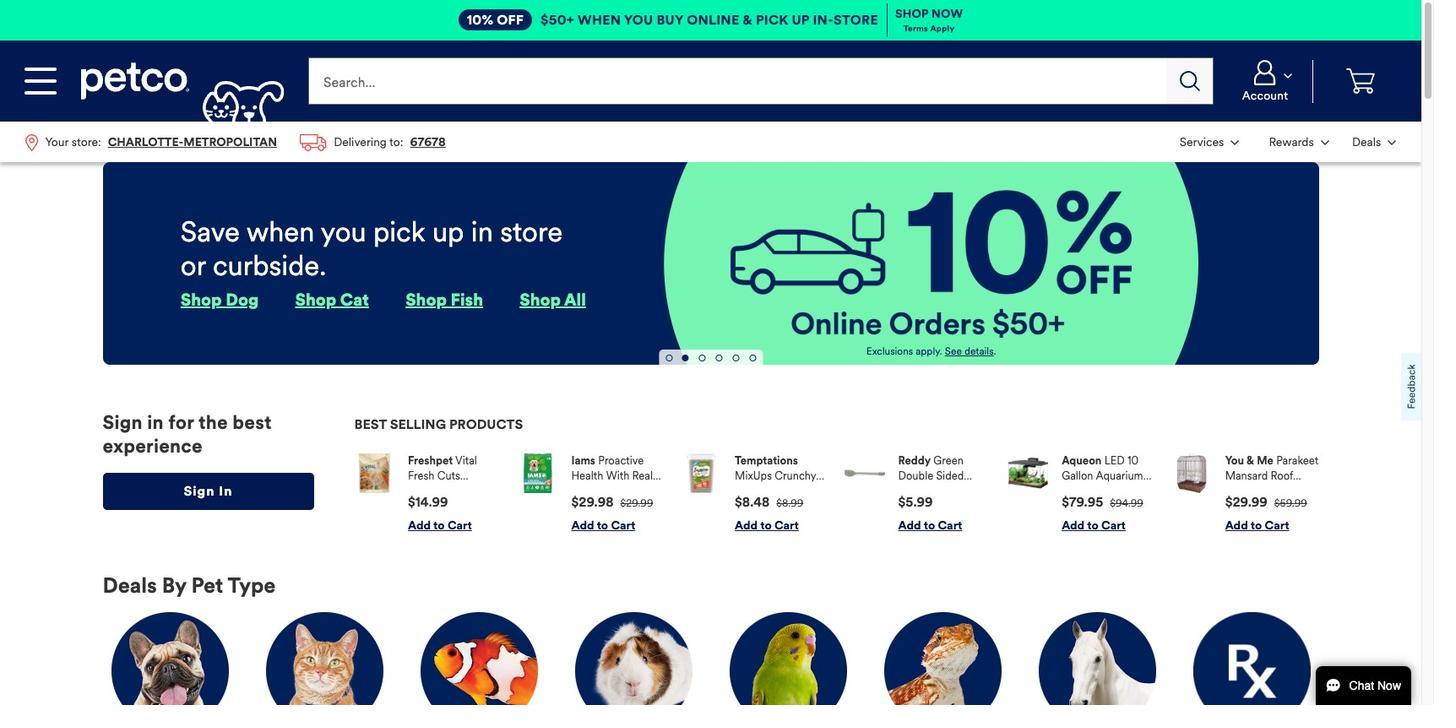 Task type: locate. For each thing, give the bounding box(es) containing it.
when for save
[[246, 215, 314, 249]]

1 vertical spatial you
[[321, 215, 366, 249]]

list containing $14.99
[[354, 440, 1319, 546]]

shop
[[895, 7, 929, 21], [181, 290, 222, 311], [295, 290, 336, 311], [406, 290, 447, 311], [520, 290, 561, 311]]

0 vertical spatial in
[[471, 215, 493, 249]]

carat down icon 13 image for first carat down icon 13 popup button from right
[[1388, 140, 1396, 145]]

0 horizontal spatial store
[[500, 215, 562, 249]]

when inside save when you pick up in store or curbside.
[[246, 215, 314, 249]]

$79.95
[[1062, 495, 1103, 510]]

1 horizontal spatial store
[[834, 12, 878, 28]]

3 carat down icon 13 button from the left
[[1342, 123, 1406, 161]]

fish
[[451, 290, 483, 311]]

all
[[564, 290, 586, 311]]

when right $50+
[[578, 12, 621, 28]]

1 horizontal spatial up
[[792, 12, 809, 28]]

online
[[687, 12, 739, 28]]

fish deals image
[[420, 612, 538, 705]]

store left terms
[[834, 12, 878, 28]]

$59.99
[[1274, 497, 1307, 509]]

experience
[[103, 435, 203, 458]]

or
[[181, 249, 206, 283]]

shop left fish
[[406, 290, 447, 311]]

you left buy
[[624, 12, 653, 28]]

0 vertical spatial you
[[624, 12, 653, 28]]

sign in
[[184, 483, 233, 499]]

pick up shop fish link on the top
[[373, 215, 425, 249]]

1 horizontal spatial pick
[[756, 12, 788, 28]]

pick
[[756, 12, 788, 28], [373, 215, 425, 249]]

sign up experience
[[103, 411, 142, 434]]

shop down or
[[181, 290, 222, 311]]

$29.98 $29.99
[[571, 495, 653, 510]]

shop for shop dog
[[181, 290, 222, 311]]

you inside save when you pick up in store or curbside.
[[321, 215, 366, 249]]

off
[[497, 12, 524, 28]]

in up fish
[[471, 215, 493, 249]]

store up shop all
[[500, 215, 562, 249]]

sign for sign in
[[184, 483, 215, 499]]

carat down icon 13 image
[[1284, 73, 1292, 78], [1231, 140, 1239, 145], [1321, 140, 1329, 145], [1388, 140, 1396, 145]]

0 horizontal spatial carat down icon 13 button
[[1170, 123, 1249, 161]]

sign
[[103, 411, 142, 434], [184, 483, 215, 499]]

1 horizontal spatial carat down icon 13 button
[[1252, 123, 1339, 161]]

when right save
[[246, 215, 314, 249]]

1 vertical spatial pick
[[373, 215, 425, 249]]

apply
[[930, 23, 955, 34]]

$29.98 list item
[[518, 453, 665, 533]]

dog deals image
[[111, 612, 228, 705]]

store inside save when you pick up in store or curbside.
[[500, 215, 562, 249]]

when
[[578, 12, 621, 28], [246, 215, 314, 249]]

0 vertical spatial when
[[578, 12, 621, 28]]

exclusions
[[866, 346, 913, 357]]

list
[[14, 122, 457, 162], [1168, 122, 1408, 162], [354, 440, 1319, 546]]

you up cat
[[321, 215, 366, 249]]

up up shop fish link on the top
[[432, 215, 464, 249]]

shop now link
[[895, 7, 963, 21]]

shop for shop fish
[[406, 290, 447, 311]]

cat
[[340, 290, 369, 311]]

save
[[181, 215, 240, 249]]

by
[[162, 573, 186, 599]]

up
[[792, 12, 809, 28], [432, 215, 464, 249]]

in inside sign in for the best experience
[[147, 411, 164, 434]]

0 horizontal spatial in
[[147, 411, 164, 434]]

$50+
[[541, 12, 574, 28]]

shop now terms apply
[[895, 7, 963, 34]]

store
[[834, 12, 878, 28], [500, 215, 562, 249]]

up left in- on the top
[[792, 12, 809, 28]]

shop up terms
[[895, 7, 929, 21]]

shop left cat
[[295, 290, 336, 311]]

shop for shop all
[[520, 290, 561, 311]]

0 horizontal spatial up
[[432, 215, 464, 249]]

sign left "in"
[[184, 483, 215, 499]]

when for $50+
[[578, 12, 621, 28]]

1 horizontal spatial when
[[578, 12, 621, 28]]

see details link
[[945, 346, 994, 357]]

0 horizontal spatial you
[[321, 215, 366, 249]]

terms
[[903, 23, 928, 34]]

up inside save when you pick up in store or curbside.
[[432, 215, 464, 249]]

0 horizontal spatial pick
[[373, 215, 425, 249]]

shop dog
[[181, 290, 259, 311]]

0 vertical spatial pick
[[756, 12, 788, 28]]

deals by pet type
[[103, 573, 276, 599]]

0 horizontal spatial $29.99
[[620, 497, 653, 509]]

pet pharmacy image
[[1193, 612, 1310, 705]]

pick right & on the top of the page
[[756, 12, 788, 28]]

10% off online orders $50+. image
[[731, 190, 1132, 337]]

$29.98
[[571, 495, 614, 510]]

shop for shop now terms apply
[[895, 7, 929, 21]]

1 vertical spatial sign
[[184, 483, 215, 499]]

exclusions apply. see details .
[[866, 346, 996, 357]]

sign inside sign in for the best experience
[[103, 411, 142, 434]]

0 vertical spatial up
[[792, 12, 809, 28]]

$29.99 right "$29.98"
[[620, 497, 653, 509]]

1 horizontal spatial sign
[[184, 483, 215, 499]]

1 horizontal spatial $29.99
[[1225, 495, 1268, 510]]

$8.99
[[776, 497, 803, 509]]

in
[[219, 483, 233, 499]]

$29.99
[[1225, 495, 1268, 510], [620, 497, 653, 509]]

1 vertical spatial store
[[500, 215, 562, 249]]

$79.95 $94.99
[[1062, 495, 1143, 510]]

shop left all
[[520, 290, 561, 311]]

$8.48 $8.99
[[735, 495, 803, 510]]

sign inside button
[[184, 483, 215, 499]]

$8.48 list item
[[681, 453, 828, 533]]

1 vertical spatial in
[[147, 411, 164, 434]]

reptile deals image
[[884, 612, 1001, 705]]

in up experience
[[147, 411, 164, 434]]

1 vertical spatial up
[[432, 215, 464, 249]]

search image
[[1180, 71, 1200, 91]]

shop inside shop now terms apply
[[895, 7, 929, 21]]

small pet deals image
[[575, 612, 692, 705]]

carat down icon 13 image for first carat down icon 13 popup button from left
[[1231, 140, 1239, 145]]

1 vertical spatial when
[[246, 215, 314, 249]]

$79.95 list item
[[1008, 453, 1155, 533]]

2 horizontal spatial carat down icon 13 button
[[1342, 123, 1406, 161]]

bird deals image
[[729, 612, 847, 705]]

shop fish link
[[406, 290, 483, 311]]

now
[[932, 7, 963, 21]]

$29.99 left $59.99
[[1225, 495, 1268, 510]]

1 horizontal spatial in
[[471, 215, 493, 249]]

sign in button
[[103, 473, 314, 510]]

0 vertical spatial sign
[[103, 411, 142, 434]]

0 horizontal spatial sign
[[103, 411, 142, 434]]

you
[[624, 12, 653, 28], [321, 215, 366, 249]]

Search search field
[[309, 57, 1167, 105]]

0 horizontal spatial when
[[246, 215, 314, 249]]

in
[[471, 215, 493, 249], [147, 411, 164, 434]]

1 horizontal spatial you
[[624, 12, 653, 28]]

carat down icon 13 button
[[1170, 123, 1249, 161], [1252, 123, 1339, 161], [1342, 123, 1406, 161]]

dog
[[226, 290, 259, 311]]



Task type: describe. For each thing, give the bounding box(es) containing it.
apply.
[[916, 346, 942, 357]]

sign for sign in for the best experience
[[103, 411, 142, 434]]

in-
[[813, 12, 834, 28]]

farm and feed deals image
[[1038, 612, 1156, 705]]

$14.99
[[408, 495, 448, 510]]

shop all
[[520, 290, 586, 311]]

best
[[233, 411, 272, 434]]

see
[[945, 346, 962, 357]]

2 carat down icon 13 button from the left
[[1252, 123, 1339, 161]]

cat deals image
[[266, 612, 383, 705]]

sign in for the best experience
[[103, 411, 272, 458]]

$29.99 $59.99
[[1225, 495, 1307, 510]]

$14.99 list item
[[354, 453, 502, 533]]

details
[[964, 346, 994, 357]]

you for buy
[[624, 12, 653, 28]]

shop dog link
[[181, 290, 259, 311]]

1 carat down icon 13 button from the left
[[1170, 123, 1249, 161]]

products
[[449, 417, 523, 433]]

you for pick
[[321, 215, 366, 249]]

0 vertical spatial store
[[834, 12, 878, 28]]

10%
[[467, 12, 493, 28]]

for
[[168, 411, 194, 434]]

&
[[743, 12, 752, 28]]

save when you pick up in store or curbside.
[[181, 215, 562, 283]]

$29.99 list item
[[1172, 453, 1319, 533]]

10% off
[[467, 12, 524, 28]]

$29.99 inside list item
[[1225, 495, 1268, 510]]

buy
[[657, 12, 683, 28]]

sign in link
[[103, 473, 314, 510]]

$29.99 inside $29.98 $29.99
[[620, 497, 653, 509]]

$50+ when you buy online & pick up in-store
[[541, 12, 878, 28]]

$8.48
[[735, 495, 770, 510]]

$5.99 list item
[[845, 453, 992, 533]]

carat down icon 13 button
[[1225, 60, 1306, 103]]

best selling products
[[354, 417, 523, 433]]

pet
[[191, 573, 223, 599]]

shop fish
[[406, 290, 483, 311]]

in inside save when you pick up in store or curbside.
[[471, 215, 493, 249]]

best
[[354, 417, 387, 433]]

deals
[[103, 573, 157, 599]]

shop cat
[[295, 290, 369, 311]]

$5.99
[[898, 495, 933, 510]]

shop cat link
[[295, 290, 369, 311]]

type
[[228, 573, 276, 599]]

shop for shop cat
[[295, 290, 336, 311]]

selling
[[390, 417, 446, 433]]

$94.99
[[1110, 497, 1143, 509]]

.
[[994, 346, 996, 357]]

the
[[198, 411, 228, 434]]

pick inside save when you pick up in store or curbside.
[[373, 215, 425, 249]]

curbside.
[[213, 249, 326, 283]]

carat down icon 13 image inside dropdown button
[[1284, 73, 1292, 78]]

carat down icon 13 image for 2nd carat down icon 13 popup button from right
[[1321, 140, 1329, 145]]

shop all link
[[520, 290, 586, 311]]



Task type: vqa. For each thing, say whether or not it's contained in the screenshot.
curbside.
yes



